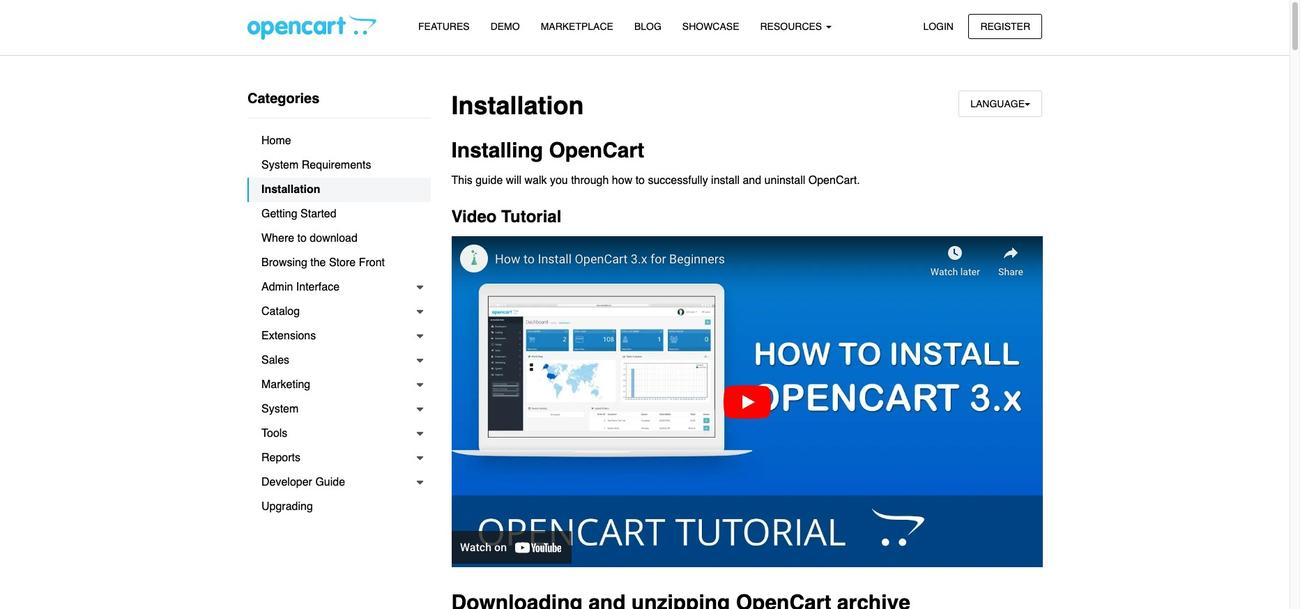 Task type: vqa. For each thing, say whether or not it's contained in the screenshot.
Clicking
no



Task type: describe. For each thing, give the bounding box(es) containing it.
admin interface link
[[248, 275, 431, 300]]

uninstall
[[765, 174, 806, 187]]

walk
[[525, 174, 547, 187]]

guide
[[315, 476, 345, 489]]

blog
[[635, 21, 662, 32]]

successfully
[[648, 174, 708, 187]]

install
[[711, 174, 740, 187]]

system for system requirements
[[262, 159, 299, 172]]

catalog
[[262, 305, 300, 318]]

login
[[924, 21, 954, 32]]

installation link
[[248, 178, 431, 202]]

interface
[[296, 281, 340, 294]]

marketplace link
[[530, 15, 624, 39]]

admin interface
[[262, 281, 340, 294]]

system requirements
[[262, 159, 371, 172]]

upgrading
[[262, 501, 313, 513]]

you
[[550, 174, 568, 187]]

resources
[[761, 21, 825, 32]]

blog link
[[624, 15, 672, 39]]

catalog link
[[248, 300, 431, 324]]

where
[[262, 232, 294, 245]]

resources link
[[750, 15, 842, 39]]

will
[[506, 174, 522, 187]]

developer guide
[[262, 476, 345, 489]]

system link
[[248, 398, 431, 422]]

admin
[[262, 281, 293, 294]]

requirements
[[302, 159, 371, 172]]

how
[[612, 174, 633, 187]]

tools link
[[248, 422, 431, 446]]

reports link
[[248, 446, 431, 471]]

this guide will walk you through how to successfully install and uninstall opencart.
[[452, 174, 860, 187]]

this
[[452, 174, 473, 187]]

language
[[971, 98, 1025, 109]]

categories
[[248, 91, 320, 107]]

started
[[301, 208, 337, 220]]

installing opencart
[[452, 138, 645, 163]]

marketing link
[[248, 373, 431, 398]]

getting started link
[[248, 202, 431, 227]]

demo
[[491, 21, 520, 32]]

front
[[359, 257, 385, 269]]

showcase link
[[672, 15, 750, 39]]

opencart
[[549, 138, 645, 163]]

features link
[[408, 15, 480, 39]]

opencart.
[[809, 174, 860, 187]]

features
[[418, 21, 470, 32]]



Task type: locate. For each thing, give the bounding box(es) containing it.
browsing
[[262, 257, 307, 269]]

where to download
[[262, 232, 358, 245]]

opencart - open source shopping cart solution image
[[248, 15, 377, 40]]

marketing
[[262, 379, 311, 391]]

register link
[[969, 14, 1043, 39]]

2 system from the top
[[262, 403, 299, 416]]

reports
[[262, 452, 301, 464]]

tools
[[262, 427, 288, 440]]

marketplace
[[541, 21, 614, 32]]

through
[[571, 174, 609, 187]]

guide
[[476, 174, 503, 187]]

to right where
[[297, 232, 307, 245]]

system up tools
[[262, 403, 299, 416]]

sales link
[[248, 349, 431, 373]]

1 vertical spatial installation
[[262, 183, 320, 196]]

system requirements link
[[248, 153, 431, 178]]

developer
[[262, 476, 312, 489]]

the
[[311, 257, 326, 269]]

where to download link
[[248, 227, 431, 251]]

0 vertical spatial system
[[262, 159, 299, 172]]

system
[[262, 159, 299, 172], [262, 403, 299, 416]]

and
[[743, 174, 762, 187]]

video
[[452, 207, 497, 227]]

to
[[636, 174, 645, 187], [297, 232, 307, 245]]

1 horizontal spatial to
[[636, 174, 645, 187]]

1 vertical spatial system
[[262, 403, 299, 416]]

1 horizontal spatial installation
[[452, 91, 584, 120]]

extensions link
[[248, 324, 431, 349]]

demo link
[[480, 15, 530, 39]]

browsing the store front
[[262, 257, 385, 269]]

tutorial
[[501, 207, 562, 227]]

0 vertical spatial installation
[[452, 91, 584, 120]]

1 system from the top
[[262, 159, 299, 172]]

installation inside "link"
[[262, 183, 320, 196]]

0 horizontal spatial installation
[[262, 183, 320, 196]]

video tutorial
[[452, 207, 562, 227]]

showcase
[[683, 21, 740, 32]]

installation up the 'getting started' on the top of the page
[[262, 183, 320, 196]]

system for system
[[262, 403, 299, 416]]

0 vertical spatial to
[[636, 174, 645, 187]]

0 horizontal spatial to
[[297, 232, 307, 245]]

home link
[[248, 129, 431, 153]]

login link
[[912, 14, 966, 39]]

developer guide link
[[248, 471, 431, 495]]

getting started
[[262, 208, 337, 220]]

system down home
[[262, 159, 299, 172]]

home
[[262, 135, 291, 147]]

extensions
[[262, 330, 316, 342]]

getting
[[262, 208, 298, 220]]

browsing the store front link
[[248, 251, 431, 275]]

upgrading link
[[248, 495, 431, 520]]

sales
[[262, 354, 289, 367]]

1 vertical spatial to
[[297, 232, 307, 245]]

download
[[310, 232, 358, 245]]

register
[[981, 21, 1031, 32]]

installing
[[452, 138, 543, 163]]

store
[[329, 257, 356, 269]]

installation up 'installing'
[[452, 91, 584, 120]]

to right the how
[[636, 174, 645, 187]]

installation
[[452, 91, 584, 120], [262, 183, 320, 196]]

language button
[[959, 91, 1043, 117]]



